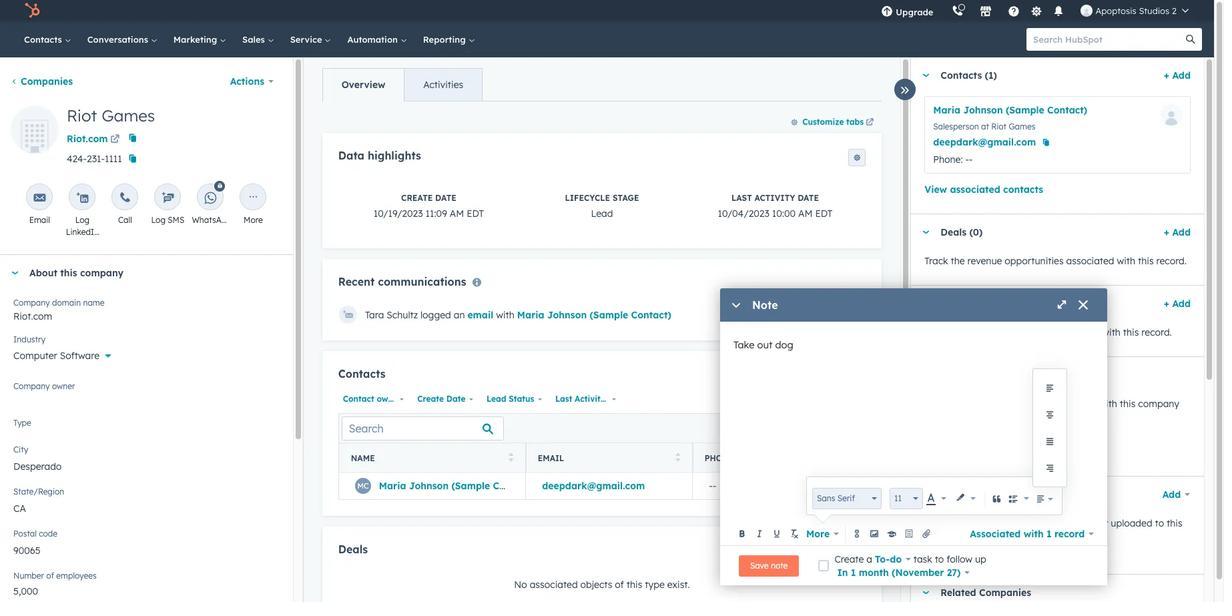 Task type: describe. For each thing, give the bounding box(es) containing it.
1 vertical spatial maria johnson (sample contact) link
[[517, 309, 672, 321]]

schultz
[[387, 309, 418, 321]]

log linkedin message
[[65, 215, 99, 249]]

contact
[[343, 394, 374, 404]]

upgrade
[[896, 7, 934, 17]]

revenue
[[968, 255, 1002, 267]]

riot games
[[67, 105, 155, 126]]

help button
[[1003, 0, 1026, 21]]

industry
[[13, 334, 45, 345]]

1 horizontal spatial games
[[1009, 122, 1036, 132]]

hubspot link
[[16, 3, 50, 19]]

task to follow up
[[911, 553, 987, 565]]

maria johnson (sample contact) link for deepdark@gmail.com
[[379, 480, 533, 492]]

create for create a
[[835, 553, 864, 565]]

october 4, 2023
[[795, 309, 865, 321]]

1 horizontal spatial 1
[[1047, 528, 1052, 540]]

contacts link
[[16, 21, 79, 57]]

1 horizontal spatial maria johnson (sample contact)
[[934, 104, 1088, 116]]

no owner button
[[13, 379, 280, 401]]

company inside dropdown button
[[80, 267, 124, 279]]

with inside popup button
[[1024, 528, 1044, 540]]

0 horizontal spatial of
[[46, 571, 54, 581]]

with for requests
[[1102, 326, 1121, 338]]

1 horizontal spatial riot
[[992, 122, 1007, 132]]

0 vertical spatial johnson
[[964, 104, 1003, 116]]

associated
[[970, 528, 1021, 540]]

city
[[13, 445, 28, 455]]

log for log linkedin message
[[75, 215, 90, 225]]

task
[[914, 553, 933, 565]]

view
[[925, 184, 947, 196]]

2023
[[845, 309, 865, 321]]

note
[[752, 298, 778, 312]]

apoptosis
[[1096, 5, 1137, 16]]

whatsapp
[[192, 215, 231, 225]]

sans serif
[[817, 493, 855, 503]]

navigation containing overview
[[322, 68, 483, 101]]

(0)
[[970, 226, 983, 238]]

out
[[757, 338, 773, 351]]

riot.com link
[[67, 128, 122, 148]]

customize tabs link
[[785, 111, 882, 133]]

record. for track the revenue opportunities associated with this record.
[[1157, 255, 1187, 267]]

State/Region text field
[[13, 495, 280, 521]]

0 horizontal spatial to
[[935, 553, 944, 565]]

in 1 month (november 27)
[[838, 567, 961, 579]]

1 vertical spatial maria johnson (sample contact)
[[379, 480, 533, 492]]

view associated contacts link
[[925, 182, 1044, 198]]

month
[[859, 567, 889, 579]]

up inside set up payments 'link'
[[1040, 444, 1050, 454]]

0 horizontal spatial number
[[13, 571, 44, 581]]

files
[[960, 517, 978, 529]]

hubspot
[[951, 414, 990, 426]]

0 horizontal spatial johnson
[[409, 480, 449, 492]]

objects
[[581, 579, 613, 591]]

+ add button for deals (0)
[[1164, 224, 1191, 240]]

attachments button
[[912, 477, 1149, 513]]

do
[[890, 553, 902, 565]]

hubspot image
[[24, 3, 40, 19]]

0 horizontal spatial up
[[975, 553, 987, 565]]

activity for last activity date 10/04/2023 10:00 am edt
[[755, 193, 795, 203]]

this inside see the files attached to your activities or uploaded to this record.
[[1167, 517, 1183, 529]]

related
[[941, 587, 977, 599]]

date inside create date 10/19/2023 11:09 am edt
[[435, 193, 457, 203]]

type
[[645, 579, 665, 591]]

save
[[750, 560, 769, 571]]

and
[[957, 398, 974, 410]]

1 horizontal spatial of
[[615, 579, 624, 591]]

sms
[[168, 215, 184, 225]]

last activity date button
[[551, 391, 627, 408]]

marketplaces button
[[972, 0, 1000, 21]]

deals (0)
[[941, 226, 983, 238]]

create a
[[835, 553, 875, 565]]

0 horizontal spatial (sample
[[452, 480, 490, 492]]

associated down "phone: --"
[[950, 184, 1001, 196]]

last for last activity date 10/04/2023 10:00 am edt
[[732, 193, 752, 203]]

your
[[1035, 517, 1055, 529]]

phone
[[705, 453, 734, 463]]

requests
[[1012, 326, 1049, 338]]

11 button
[[890, 488, 923, 509]]

more inside more dropdown button
[[807, 528, 830, 540]]

caret image for attachments
[[922, 493, 930, 496]]

log linkedin message image
[[76, 192, 88, 204]]

calling icon image
[[952, 5, 964, 17]]

add for + add button corresponding to deals (0)
[[1173, 226, 1191, 238]]

more button
[[804, 524, 842, 543]]

track the revenue opportunities associated with this record.
[[925, 255, 1187, 267]]

231-
[[87, 153, 105, 165]]

edit button
[[11, 105, 59, 158]]

payments.
[[993, 414, 1039, 426]]

add inside button
[[817, 546, 832, 556]]

sales link
[[234, 21, 282, 57]]

1 horizontal spatial contact)
[[631, 309, 672, 321]]

create for create date
[[417, 394, 444, 404]]

automation
[[347, 34, 400, 45]]

opportunities
[[1005, 255, 1064, 267]]

name
[[351, 453, 375, 463]]

1 horizontal spatial contacts
[[338, 368, 386, 381]]

company inside collect and track payments associated with this company using hubspot payments.
[[1139, 398, 1180, 410]]

number of employees
[[13, 571, 97, 581]]

11:09
[[426, 208, 447, 220]]

message
[[65, 239, 99, 249]]

search button
[[1180, 28, 1202, 51]]

+ for contacts (1)
[[1164, 69, 1170, 81]]

menu containing apoptosis studios 2
[[872, 0, 1198, 21]]

2 horizontal spatial contact)
[[1048, 104, 1088, 116]]

log sms
[[151, 215, 184, 225]]

0 horizontal spatial games
[[102, 105, 155, 126]]

company for riot.com
[[13, 298, 50, 308]]

call image
[[119, 192, 131, 204]]

name
[[83, 298, 105, 308]]

an
[[454, 309, 465, 321]]

with for opportunities
[[1117, 255, 1136, 267]]

sans
[[817, 493, 836, 503]]

contacts for contacts (1)
[[941, 69, 982, 81]]

3 + add from the top
[[1164, 298, 1191, 310]]

--
[[709, 480, 717, 492]]

activities
[[1057, 517, 1097, 529]]

caret image for related companies
[[922, 591, 930, 595]]

in 1 month (november 27) button
[[838, 564, 970, 581]]

recent communications
[[338, 275, 466, 289]]

am inside create date 10/19/2023 11:09 am edt
[[450, 208, 464, 220]]

0 horizontal spatial contact)
[[493, 480, 533, 492]]

postal
[[13, 529, 37, 539]]

last for last activity date
[[555, 394, 572, 404]]

add inside popup button
[[1163, 489, 1181, 501]]

10/19/2023
[[374, 208, 423, 220]]

settings image
[[1031, 6, 1043, 18]]

actions button
[[221, 68, 282, 95]]

status
[[509, 394, 534, 404]]

last activity date
[[555, 394, 627, 404]]

1 horizontal spatial to
[[1023, 517, 1032, 529]]

last activity date 10/04/2023 10:00 am edt
[[718, 193, 833, 220]]

press to sort. element for phone number
[[848, 452, 853, 464]]

attachments
[[941, 489, 1000, 501]]

record. inside see the files attached to your activities or uploaded to this record.
[[925, 533, 955, 545]]

this inside collect and track payments associated with this company using hubspot payments.
[[1120, 398, 1136, 410]]

(1)
[[985, 69, 997, 81]]

2 vertical spatial maria
[[379, 480, 406, 492]]

1 horizontal spatial (sample
[[590, 309, 628, 321]]

track for track the revenue opportunities associated with this record.
[[925, 255, 948, 267]]

company for owner
[[13, 381, 50, 391]]

customize tabs
[[803, 117, 864, 127]]

maria johnson (sample contact) link for view associated contacts
[[934, 104, 1088, 116]]

payments inside 'link'
[[1052, 444, 1090, 454]]

computer software
[[13, 350, 99, 362]]

0 horizontal spatial 1
[[851, 567, 856, 579]]

record
[[1055, 528, 1085, 540]]

0 horizontal spatial more
[[244, 215, 263, 225]]

press to sort. image for name
[[509, 452, 514, 462]]

2 link opens in a new window image from the top
[[110, 135, 120, 145]]

save note button
[[739, 555, 799, 577]]

collect and track payments associated with this company using hubspot payments.
[[925, 398, 1180, 426]]

+ add for deals (0)
[[1164, 226, 1191, 238]]

1 horizontal spatial email
[[538, 453, 564, 463]]



Task type: vqa. For each thing, say whether or not it's contained in the screenshot.
the current
no



Task type: locate. For each thing, give the bounding box(es) containing it.
1 vertical spatial + add
[[1164, 226, 1191, 238]]

1 vertical spatial riot.com
[[13, 310, 52, 322]]

or
[[1099, 517, 1109, 529]]

0 vertical spatial riot.com
[[67, 133, 108, 145]]

lead inside lifecycle stage lead
[[591, 208, 613, 220]]

1 vertical spatial johnson
[[547, 309, 587, 321]]

set up payments link
[[1015, 439, 1101, 460]]

Search HubSpot search field
[[1027, 28, 1190, 51]]

1 horizontal spatial last
[[732, 193, 752, 203]]

0 horizontal spatial deepdark@gmail.com link
[[542, 480, 645, 492]]

notifications button
[[1048, 0, 1071, 21]]

1 vertical spatial track
[[925, 326, 948, 338]]

associated for payments
[[1048, 398, 1096, 410]]

1 vertical spatial deals
[[338, 543, 368, 556]]

associated for opportunities
[[1067, 255, 1115, 267]]

log left sms
[[151, 215, 166, 225]]

1 link opens in a new window image from the top
[[110, 132, 120, 148]]

1 horizontal spatial press to sort. element
[[676, 452, 681, 464]]

date inside last activity date 10/04/2023 10:00 am edt
[[798, 193, 819, 203]]

1 vertical spatial contacts
[[941, 69, 982, 81]]

customize
[[803, 117, 844, 127]]

0 horizontal spatial deals
[[338, 543, 368, 556]]

create up 10/19/2023
[[401, 193, 433, 203]]

caret image for contacts (1)
[[922, 74, 930, 77]]

add for contacts (1)'s + add button
[[1173, 69, 1191, 81]]

associated with 1 record button
[[970, 524, 1094, 543]]

marketing link
[[165, 21, 234, 57]]

0 vertical spatial deepdark@gmail.com link
[[934, 134, 1036, 150]]

deepdark@gmail.com
[[934, 136, 1036, 148], [542, 480, 645, 492]]

1 press to sort. image from the left
[[509, 452, 514, 462]]

activities button
[[404, 69, 482, 101]]

1 vertical spatial 1
[[851, 567, 856, 579]]

owner inside popup button
[[377, 394, 402, 404]]

number right phone
[[736, 453, 772, 463]]

2 company from the top
[[13, 381, 50, 391]]

1 + add button from the top
[[1164, 67, 1191, 83]]

link opens in a new window image
[[110, 132, 120, 148], [110, 135, 120, 145]]

0 horizontal spatial riot
[[67, 105, 97, 126]]

with for payments
[[1099, 398, 1118, 410]]

more
[[244, 215, 263, 225], [807, 528, 830, 540]]

1 press to sort. element from the left
[[509, 452, 514, 464]]

marketplaces image
[[980, 6, 992, 18]]

menu
[[872, 0, 1198, 21]]

no associated objects of this type exist.
[[514, 579, 690, 591]]

0 horizontal spatial press to sort. image
[[509, 452, 514, 462]]

1111
[[105, 153, 122, 165]]

group
[[1005, 490, 1033, 508]]

1 vertical spatial more
[[807, 528, 830, 540]]

caret image
[[11, 271, 19, 275], [922, 493, 930, 496], [922, 591, 930, 595]]

october
[[795, 309, 831, 321]]

+ for deals (0)
[[1164, 226, 1170, 238]]

with for an
[[496, 309, 515, 321]]

2 track from the top
[[925, 326, 948, 338]]

up right set
[[1040, 444, 1050, 454]]

2 horizontal spatial contacts
[[941, 69, 982, 81]]

1 left 'record'
[[1047, 528, 1052, 540]]

collect
[[925, 398, 955, 410]]

0 vertical spatial contacts
[[24, 34, 65, 45]]

contacts (1) button
[[912, 57, 1159, 93]]

0 vertical spatial + add button
[[1164, 67, 1191, 83]]

the
[[951, 255, 965, 267], [951, 326, 965, 338], [944, 517, 958, 529]]

1 horizontal spatial johnson
[[547, 309, 587, 321]]

settings link
[[1028, 4, 1045, 18]]

create inside popup button
[[417, 394, 444, 404]]

2 vertical spatial maria johnson (sample contact) link
[[379, 480, 533, 492]]

sans serif button
[[813, 488, 882, 509]]

up
[[1040, 444, 1050, 454], [975, 553, 987, 565]]

caret image right the 11
[[922, 493, 930, 496]]

424-231-1111
[[67, 153, 122, 165]]

up right follow
[[975, 553, 987, 565]]

activity inside popup button
[[575, 394, 606, 404]]

phone number
[[705, 453, 772, 463]]

companies
[[21, 75, 73, 87], [979, 587, 1032, 599]]

0 horizontal spatial log
[[75, 215, 90, 225]]

associated inside collect and track payments associated with this company using hubspot payments.
[[1048, 398, 1096, 410]]

create up the in
[[835, 553, 864, 565]]

last
[[732, 193, 752, 203], [555, 394, 572, 404]]

contacts inside contacts (1) dropdown button
[[941, 69, 982, 81]]

am right '11:09'
[[450, 208, 464, 220]]

caret image inside contacts (1) dropdown button
[[922, 74, 930, 77]]

0 vertical spatial company
[[13, 298, 50, 308]]

upgrade image
[[882, 6, 894, 18]]

with inside collect and track payments associated with this company using hubspot payments.
[[1099, 398, 1118, 410]]

the for revenue
[[951, 255, 965, 267]]

deepdark@gmail.com for leftmost deepdark@gmail.com 'link'
[[542, 480, 645, 492]]

last inside last activity date 10/04/2023 10:00 am edt
[[732, 193, 752, 203]]

deals for deals (0)
[[941, 226, 967, 238]]

caret image for deals (0)
[[922, 231, 930, 234]]

payments inside collect and track payments associated with this company using hubspot payments.
[[1002, 398, 1046, 410]]

record. for track the customer requests associated with this record.
[[1142, 326, 1172, 338]]

track for track the customer requests associated with this record.
[[925, 326, 948, 338]]

press to sort. element up "serif"
[[848, 452, 853, 464]]

company
[[80, 267, 124, 279], [1139, 398, 1180, 410]]

track down deals (0)
[[925, 255, 948, 267]]

associated down close dialog icon
[[1052, 326, 1100, 338]]

log
[[75, 215, 90, 225], [151, 215, 166, 225]]

company owner no owner
[[13, 381, 75, 399]]

2 vertical spatial record.
[[925, 533, 955, 545]]

create date
[[417, 394, 466, 404]]

1 vertical spatial create
[[417, 394, 444, 404]]

caret image left about
[[11, 271, 19, 275]]

press to sort. element for name
[[509, 452, 514, 464]]

1 + from the top
[[1164, 69, 1170, 81]]

1 vertical spatial lead
[[487, 394, 506, 404]]

am right 10:00
[[799, 208, 813, 220]]

2 vertical spatial contact)
[[493, 480, 533, 492]]

lifecycle stage lead
[[565, 193, 639, 220]]

the for customer
[[951, 326, 965, 338]]

press to sort. image
[[509, 452, 514, 462], [676, 452, 681, 462]]

+ add button for contacts (1)
[[1164, 67, 1191, 83]]

1 vertical spatial deepdark@gmail.com
[[542, 480, 645, 492]]

caret image for about this company
[[11, 271, 19, 275]]

riot.com up '424-231-1111'
[[67, 133, 108, 145]]

contacts inside contacts 'link'
[[24, 34, 65, 45]]

0 vertical spatial last
[[732, 193, 752, 203]]

associated up set up payments
[[1048, 398, 1096, 410]]

2 vertical spatial the
[[944, 517, 958, 529]]

close dialog image
[[1078, 300, 1089, 311]]

caret image inside related companies dropdown button
[[922, 591, 930, 595]]

1 vertical spatial company
[[1139, 398, 1180, 410]]

payments right set
[[1052, 444, 1090, 454]]

tabs
[[847, 117, 864, 127]]

2 + add button from the top
[[1164, 224, 1191, 240]]

0 vertical spatial deepdark@gmail.com
[[934, 136, 1036, 148]]

2 horizontal spatial johnson
[[964, 104, 1003, 116]]

1 horizontal spatial companies
[[979, 587, 1032, 599]]

1 horizontal spatial payments
[[1052, 444, 1090, 454]]

1 horizontal spatial company
[[1139, 398, 1180, 410]]

1 vertical spatial caret image
[[922, 231, 930, 234]]

1 vertical spatial company
[[13, 381, 50, 391]]

1 company from the top
[[13, 298, 50, 308]]

2 + add from the top
[[1164, 226, 1191, 238]]

1 vertical spatial companies
[[979, 587, 1032, 599]]

contacts (1)
[[941, 69, 997, 81]]

last inside popup button
[[555, 394, 572, 404]]

0 horizontal spatial company
[[80, 267, 124, 279]]

data highlights
[[338, 149, 421, 162]]

companies right related
[[979, 587, 1032, 599]]

lead left status
[[487, 394, 506, 404]]

0 vertical spatial contact)
[[1048, 104, 1088, 116]]

riot.com inside company domain name riot.com
[[13, 310, 52, 322]]

0 vertical spatial maria johnson (sample contact)
[[934, 104, 1088, 116]]

email image
[[34, 192, 46, 204]]

employees
[[56, 571, 97, 581]]

salesperson at riot games
[[934, 122, 1036, 132]]

overview
[[342, 79, 385, 91]]

sales
[[242, 34, 268, 45]]

linkedin
[[66, 227, 99, 237]]

0 horizontal spatial companies
[[21, 75, 73, 87]]

log up linkedin
[[75, 215, 90, 225]]

of right objects
[[615, 579, 624, 591]]

1
[[1047, 528, 1052, 540], [851, 567, 856, 579]]

activity
[[755, 193, 795, 203], [575, 394, 606, 404]]

1 horizontal spatial number
[[736, 453, 772, 463]]

Number of employees text field
[[13, 579, 280, 600]]

automation link
[[339, 21, 415, 57]]

state/region
[[13, 487, 64, 497]]

3 + from the top
[[1164, 298, 1170, 310]]

add for third + add button from the top
[[1173, 298, 1191, 310]]

owner down computer software
[[52, 381, 75, 391]]

add button
[[796, 543, 841, 560]]

1 vertical spatial up
[[975, 553, 987, 565]]

riot.com up the industry
[[13, 310, 52, 322]]

2 horizontal spatial to
[[1155, 517, 1164, 529]]

create for create date 10/19/2023 11:09 am edt
[[401, 193, 433, 203]]

track the customer requests associated with this record.
[[925, 326, 1172, 338]]

service link
[[282, 21, 339, 57]]

27)
[[947, 567, 961, 579]]

maria down the search search field
[[379, 480, 406, 492]]

games up riot.com link
[[102, 105, 155, 126]]

1 horizontal spatial deals
[[941, 226, 967, 238]]

associated left objects
[[530, 579, 578, 591]]

companies down contacts 'link' on the left top of the page
[[21, 75, 73, 87]]

1 vertical spatial + add button
[[1164, 224, 1191, 240]]

maria right email
[[517, 309, 545, 321]]

view associated contacts
[[925, 184, 1044, 196]]

payments up payments.
[[1002, 398, 1046, 410]]

0 horizontal spatial press to sort. element
[[509, 452, 514, 464]]

email
[[468, 309, 494, 321]]

2 press to sort. image from the left
[[676, 452, 681, 462]]

related companies button
[[912, 575, 1191, 602]]

the inside see the files attached to your activities or uploaded to this record.
[[944, 517, 958, 529]]

deepdark@gmail.com for deepdark@gmail.com 'link' to the right
[[934, 136, 1036, 148]]

City text field
[[13, 453, 280, 479]]

expand dialog image
[[1057, 300, 1068, 311]]

deals for deals
[[338, 543, 368, 556]]

code
[[39, 529, 57, 539]]

the left customer
[[951, 326, 965, 338]]

tara
[[365, 309, 384, 321]]

0 vertical spatial number
[[736, 453, 772, 463]]

1 horizontal spatial up
[[1040, 444, 1050, 454]]

1 horizontal spatial lead
[[591, 208, 613, 220]]

3 press to sort. element from the left
[[848, 452, 853, 464]]

last up 10/04/2023
[[732, 193, 752, 203]]

communications
[[378, 275, 466, 289]]

0 vertical spatial companies
[[21, 75, 73, 87]]

1 vertical spatial caret image
[[922, 493, 930, 496]]

edt inside create date 10/19/2023 11:09 am edt
[[467, 208, 484, 220]]

to left your
[[1023, 517, 1032, 529]]

last right status
[[555, 394, 572, 404]]

help image
[[1008, 6, 1020, 18]]

1 log from the left
[[75, 215, 90, 225]]

0 horizontal spatial riot.com
[[13, 310, 52, 322]]

2 edt from the left
[[816, 208, 833, 220]]

log sms image
[[162, 192, 174, 204]]

number down postal on the left of the page
[[13, 571, 44, 581]]

log inside log linkedin message
[[75, 215, 90, 225]]

am inside last activity date 10/04/2023 10:00 am edt
[[799, 208, 813, 220]]

+ add for contacts (1)
[[1164, 69, 1191, 81]]

follow
[[947, 553, 973, 565]]

companies link
[[11, 75, 73, 87]]

service
[[290, 34, 325, 45]]

lead inside popup button
[[487, 394, 506, 404]]

0 vertical spatial activity
[[755, 193, 795, 203]]

(november
[[892, 567, 944, 579]]

owner for contact owner
[[377, 394, 402, 404]]

1 edt from the left
[[467, 208, 484, 220]]

caret image inside deals (0) dropdown button
[[922, 231, 930, 234]]

lifecycle
[[565, 193, 610, 203]]

the right see on the right bottom of page
[[944, 517, 958, 529]]

contacts left (1)
[[941, 69, 982, 81]]

dog
[[775, 338, 794, 351]]

riot right at at the top
[[992, 122, 1007, 132]]

navigation
[[322, 68, 483, 101]]

the for files
[[944, 517, 958, 529]]

2 horizontal spatial maria
[[934, 104, 961, 116]]

no inside company owner no owner
[[13, 387, 26, 399]]

caret image down (november
[[922, 591, 930, 595]]

2 + from the top
[[1164, 226, 1170, 238]]

more image
[[247, 192, 259, 204]]

software
[[60, 350, 99, 362]]

contacts up contact
[[338, 368, 386, 381]]

1 horizontal spatial log
[[151, 215, 166, 225]]

games
[[102, 105, 155, 126], [1009, 122, 1036, 132]]

johnson
[[964, 104, 1003, 116], [547, 309, 587, 321], [409, 480, 449, 492]]

1 vertical spatial the
[[951, 326, 965, 338]]

1 caret image from the top
[[922, 74, 930, 77]]

0 vertical spatial caret image
[[922, 74, 930, 77]]

0 vertical spatial lead
[[591, 208, 613, 220]]

2 am from the left
[[799, 208, 813, 220]]

press to sort. image for email
[[676, 452, 681, 462]]

to right uploaded
[[1155, 517, 1164, 529]]

1 am from the left
[[450, 208, 464, 220]]

activity for last activity date
[[575, 394, 606, 404]]

press to sort. element
[[509, 452, 514, 464], [676, 452, 681, 464], [848, 452, 853, 464]]

1 vertical spatial +
[[1164, 226, 1170, 238]]

1 horizontal spatial deepdark@gmail.com link
[[934, 134, 1036, 150]]

0 vertical spatial email
[[29, 215, 50, 225]]

lead status button
[[482, 391, 545, 408]]

maria johnson (sample contact) up at at the top
[[934, 104, 1088, 116]]

press to sort. image down lead status popup button
[[509, 452, 514, 462]]

0 vertical spatial payments
[[1002, 398, 1046, 410]]

0 vertical spatial 1
[[1047, 528, 1052, 540]]

of left employees on the left of the page
[[46, 571, 54, 581]]

owner right contact
[[377, 394, 402, 404]]

1 horizontal spatial riot.com
[[67, 133, 108, 145]]

more up add button on the right of page
[[807, 528, 830, 540]]

1 vertical spatial payments
[[1052, 444, 1090, 454]]

press to sort. element for email
[[676, 452, 681, 464]]

the left revenue
[[951, 255, 965, 267]]

1 + add from the top
[[1164, 69, 1191, 81]]

press to sort. element left phone
[[676, 452, 681, 464]]

company down about
[[13, 298, 50, 308]]

tara schultz image
[[1081, 5, 1093, 17]]

phone:
[[934, 154, 963, 166]]

1 horizontal spatial press to sort. image
[[676, 452, 681, 462]]

Search search field
[[342, 416, 504, 440]]

1 vertical spatial no
[[514, 579, 527, 591]]

deals inside dropdown button
[[941, 226, 967, 238]]

add button
[[1154, 481, 1191, 508]]

log for log sms
[[151, 215, 166, 225]]

caret image left contacts (1)
[[922, 74, 930, 77]]

1 vertical spatial record.
[[1142, 326, 1172, 338]]

0 vertical spatial company
[[80, 267, 124, 279]]

menu item
[[943, 0, 946, 21]]

activity inside last activity date 10/04/2023 10:00 am edt
[[755, 193, 795, 203]]

contacts for contacts 'link' on the left top of the page
[[24, 34, 65, 45]]

0 vertical spatial + add
[[1164, 69, 1191, 81]]

overview button
[[323, 69, 404, 101]]

2 vertical spatial (sample
[[452, 480, 490, 492]]

edt inside last activity date 10/04/2023 10:00 am edt
[[816, 208, 833, 220]]

2 vertical spatial johnson
[[409, 480, 449, 492]]

this inside dropdown button
[[60, 267, 77, 279]]

caret image inside attachments dropdown button
[[922, 493, 930, 496]]

1 horizontal spatial maria
[[517, 309, 545, 321]]

search image
[[1186, 35, 1196, 44]]

0 horizontal spatial lead
[[487, 394, 506, 404]]

create date button
[[413, 391, 477, 408]]

record.
[[1157, 255, 1187, 267], [1142, 326, 1172, 338], [925, 533, 955, 545]]

about this company
[[29, 267, 124, 279]]

notifications image
[[1053, 6, 1065, 18]]

more down more icon
[[244, 215, 263, 225]]

2 caret image from the top
[[922, 231, 930, 234]]

associated for requests
[[1052, 326, 1100, 338]]

0 vertical spatial up
[[1040, 444, 1050, 454]]

create inside create date 10/19/2023 11:09 am edt
[[401, 193, 433, 203]]

0 horizontal spatial no
[[13, 387, 26, 399]]

track left customer
[[925, 326, 948, 338]]

press to sort. element down lead status popup button
[[509, 452, 514, 464]]

to right task at the bottom right
[[935, 553, 944, 565]]

edt right '11:09'
[[467, 208, 484, 220]]

press to sort. image left phone
[[676, 452, 681, 462]]

1 track from the top
[[925, 255, 948, 267]]

conversations link
[[79, 21, 165, 57]]

to-
[[875, 553, 890, 565]]

tara schultz logged an email with maria johnson (sample contact)
[[365, 309, 672, 321]]

2 horizontal spatial (sample
[[1006, 104, 1045, 116]]

1 right the in
[[851, 567, 856, 579]]

contacts down 'hubspot' link
[[24, 34, 65, 45]]

contact owner button
[[338, 391, 407, 408]]

uploaded
[[1111, 517, 1153, 529]]

owner up type
[[29, 387, 56, 399]]

424-
[[67, 153, 87, 165]]

maria up the salesperson
[[934, 104, 961, 116]]

Postal code text field
[[13, 537, 280, 563]]

1 vertical spatial email
[[538, 453, 564, 463]]

2 log from the left
[[151, 215, 166, 225]]

1 horizontal spatial am
[[799, 208, 813, 220]]

companies inside dropdown button
[[979, 587, 1032, 599]]

lead down lifecycle
[[591, 208, 613, 220]]

company inside company domain name riot.com
[[13, 298, 50, 308]]

minimize dialog image
[[731, 300, 742, 311]]

caret image
[[922, 74, 930, 77], [922, 231, 930, 234]]

0 vertical spatial (sample
[[1006, 104, 1045, 116]]

set
[[1026, 444, 1038, 454]]

contact)
[[1048, 104, 1088, 116], [631, 309, 672, 321], [493, 480, 533, 492]]

2
[[1172, 5, 1177, 16]]

0 vertical spatial no
[[13, 387, 26, 399]]

company inside company owner no owner
[[13, 381, 50, 391]]

2 press to sort. element from the left
[[676, 452, 681, 464]]

contact owner
[[343, 394, 402, 404]]

0 vertical spatial +
[[1164, 69, 1170, 81]]

create up the search search field
[[417, 394, 444, 404]]

owner for company owner no owner
[[52, 381, 75, 391]]

company down computer
[[13, 381, 50, 391]]

3 + add button from the top
[[1164, 296, 1191, 312]]

1 vertical spatial (sample
[[590, 309, 628, 321]]

company domain name riot.com
[[13, 298, 105, 322]]

associated up close dialog icon
[[1067, 255, 1115, 267]]

caret image inside the about this company dropdown button
[[11, 271, 19, 275]]

edt right 10:00
[[816, 208, 833, 220]]

0 vertical spatial deals
[[941, 226, 967, 238]]

riot up riot.com link
[[67, 105, 97, 126]]

games right at at the top
[[1009, 122, 1036, 132]]

maria johnson (sample contact) down the search search field
[[379, 480, 533, 492]]

whatsapp image
[[205, 192, 217, 204]]

0 horizontal spatial maria
[[379, 480, 406, 492]]

email
[[29, 215, 50, 225], [538, 453, 564, 463]]

2 vertical spatial +
[[1164, 298, 1170, 310]]

caret image left deals (0)
[[922, 231, 930, 234]]

+ add button
[[1164, 67, 1191, 83], [1164, 224, 1191, 240], [1164, 296, 1191, 312]]

riot.com
[[67, 133, 108, 145], [13, 310, 52, 322]]



